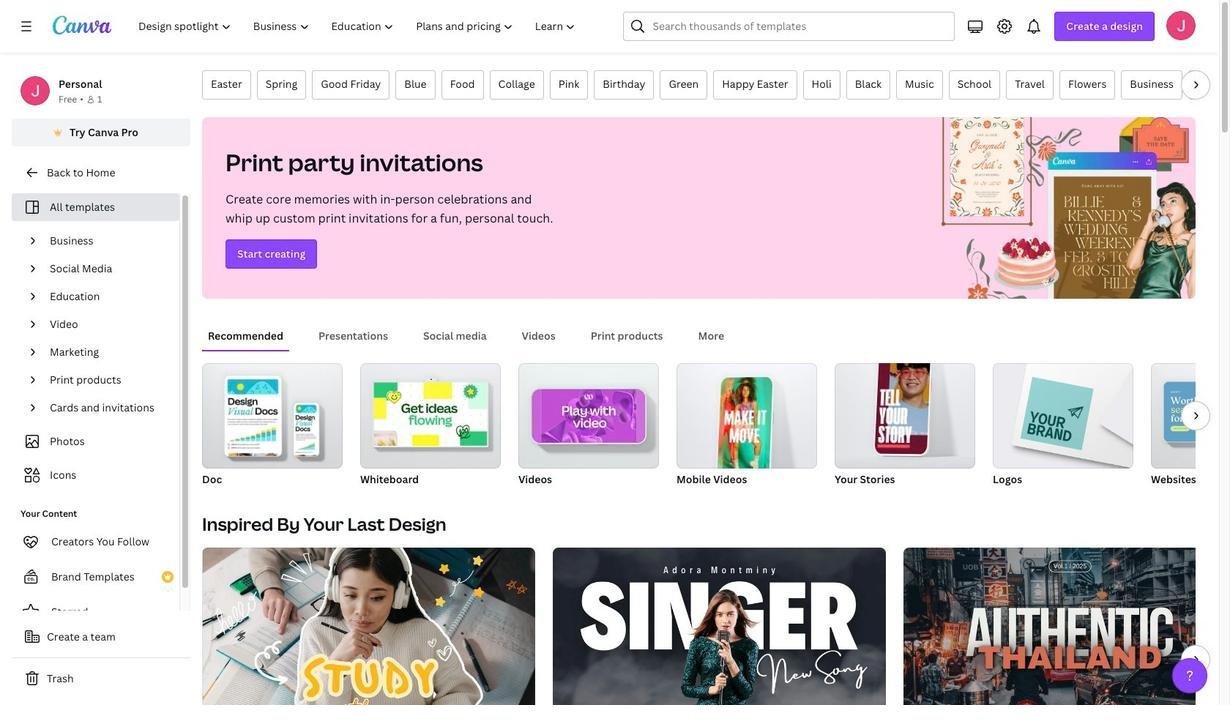 Task type: vqa. For each thing, say whether or not it's contained in the screenshot.
MOBILE VIDEO image
yes



Task type: locate. For each thing, give the bounding box(es) containing it.
james peterson image
[[1167, 11, 1196, 40]]

Search search field
[[653, 12, 946, 40]]

website image
[[1151, 363, 1230, 469], [1151, 363, 1230, 469]]

logo image
[[993, 363, 1134, 469], [1021, 377, 1094, 451]]

video image
[[518, 363, 659, 469], [541, 390, 636, 443]]

None search field
[[624, 12, 955, 41]]

your story image
[[875, 354, 931, 454], [835, 363, 975, 469]]

doc image
[[202, 363, 343, 469], [202, 363, 343, 469]]

mobile video image
[[677, 363, 817, 469], [717, 377, 773, 477]]

whiteboard image
[[360, 363, 501, 469], [374, 383, 487, 446]]

dark modern elegant singer new song youtube thumbnail image
[[553, 548, 886, 705]]



Task type: describe. For each thing, give the bounding box(es) containing it.
print party invitations image
[[923, 117, 1196, 299]]

dark grey minimalist photo travel youtube thumbnail image
[[904, 548, 1230, 705]]

yellow modern study with me youtube thumbnail image
[[202, 548, 535, 705]]

top level navigation element
[[129, 12, 588, 41]]



